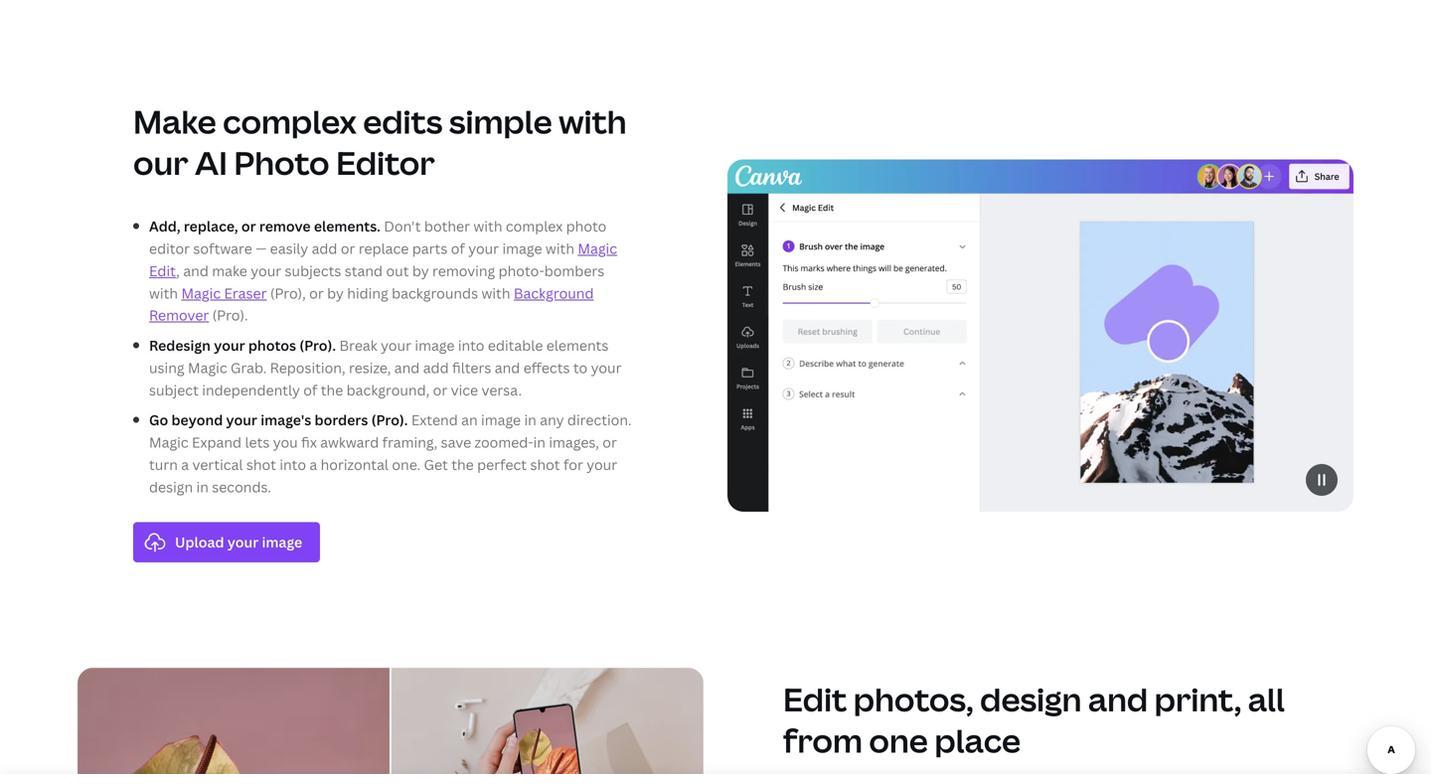 Task type: locate. For each thing, give the bounding box(es) containing it.
by down the "subjects"
[[327, 284, 344, 302]]

your right for
[[587, 455, 617, 474]]

the inside the extend an image in any direction. magic expand lets you fix awkward framing, save zoomed-in images, or turn a vertical shot into a horizontal one. get the perfect shot for your design in seconds.
[[451, 455, 474, 474]]

1 shot from the left
[[246, 455, 276, 474]]

images,
[[549, 433, 599, 452]]

a right turn
[[181, 455, 189, 474]]

edit left one
[[783, 678, 847, 721]]

(pro).
[[209, 306, 248, 325], [299, 336, 336, 355], [371, 411, 408, 430]]

image inside don't bother with complex photo editor software — easily add or replace parts of your image with
[[502, 239, 542, 258]]

1 vertical spatial into
[[280, 455, 306, 474]]

(pro),
[[270, 284, 306, 302]]

awkward
[[320, 433, 379, 452]]

2 horizontal spatial (pro).
[[371, 411, 408, 430]]

(pro). up framing,
[[371, 411, 408, 430]]

extend
[[411, 411, 458, 430]]

of inside break your image into editable elements using magic grab. reposition, resize, and add filters and effects to your subject independently of the background, or vice versa.
[[303, 381, 317, 399]]

into down the you
[[280, 455, 306, 474]]

(pro). down magic eraser link
[[209, 306, 248, 325]]

magic inside the extend an image in any direction. magic expand lets you fix awkward framing, save zoomed-in images, or turn a vertical shot into a horizontal one. get the perfect shot for your design in seconds.
[[149, 433, 189, 452]]

filters
[[452, 358, 491, 377]]

into inside the extend an image in any direction. magic expand lets you fix awkward framing, save zoomed-in images, or turn a vertical shot into a horizontal one. get the perfect shot for your design in seconds.
[[280, 455, 306, 474]]

your down —
[[251, 261, 281, 280]]

elements.
[[314, 217, 381, 236]]

or up —
[[241, 217, 256, 236]]

easily
[[270, 239, 308, 258]]

by right the out
[[412, 261, 429, 280]]

0 vertical spatial complex
[[223, 100, 357, 143]]

1 horizontal spatial complex
[[506, 217, 563, 236]]

shot left for
[[530, 455, 560, 474]]

with down photo-
[[482, 284, 510, 302]]

parts
[[412, 239, 448, 258]]

your inside the extend an image in any direction. magic expand lets you fix awkward framing, save zoomed-in images, or turn a vertical shot into a horizontal one. get the perfect shot for your design in seconds.
[[587, 455, 617, 474]]

0 horizontal spatial into
[[280, 455, 306, 474]]

edit
[[149, 261, 176, 280], [783, 678, 847, 721]]

1 vertical spatial by
[[327, 284, 344, 302]]

add,
[[149, 217, 180, 236]]

,
[[176, 261, 180, 280]]

of up removing
[[451, 239, 465, 258]]

1 horizontal spatial design
[[980, 678, 1082, 721]]

0 vertical spatial the
[[321, 381, 343, 399]]

your
[[468, 239, 499, 258], [251, 261, 281, 280], [214, 336, 245, 355], [381, 336, 412, 355], [591, 358, 622, 377], [226, 411, 257, 430], [587, 455, 617, 474]]

or down the "subjects"
[[309, 284, 324, 302]]

magic up 'remover'
[[181, 284, 221, 302]]

1 horizontal spatial (pro).
[[299, 336, 336, 355]]

1 horizontal spatial add
[[423, 358, 449, 377]]

in
[[524, 411, 537, 430], [533, 433, 546, 452], [196, 478, 209, 496]]

with right bother
[[474, 217, 502, 236]]

magic eraser (pro), or by hiding backgrounds with
[[181, 284, 514, 302]]

background remover link
[[149, 284, 594, 325]]

image
[[502, 239, 542, 258], [415, 336, 455, 355], [481, 411, 521, 430]]

of
[[451, 239, 465, 258], [303, 381, 317, 399]]

magic inside magic edit
[[578, 239, 617, 258]]

1 vertical spatial the
[[451, 455, 474, 474]]

all
[[1248, 678, 1285, 721]]

of down reposition,
[[303, 381, 317, 399]]

bother
[[424, 217, 470, 236]]

your up removing
[[468, 239, 499, 258]]

0 horizontal spatial complex
[[223, 100, 357, 143]]

and left print, on the right bottom
[[1088, 678, 1148, 721]]

with right simple at the left
[[559, 100, 627, 143]]

direction.
[[567, 411, 632, 430]]

2 vertical spatial image
[[481, 411, 521, 430]]

0 horizontal spatial shot
[[246, 455, 276, 474]]

0 vertical spatial into
[[458, 336, 485, 355]]

the down save
[[451, 455, 474, 474]]

the inside break your image into editable elements using magic grab. reposition, resize, and add filters and effects to your subject independently of the background, or vice versa.
[[321, 381, 343, 399]]

0 horizontal spatial by
[[327, 284, 344, 302]]

the
[[321, 381, 343, 399], [451, 455, 474, 474]]

0 horizontal spatial the
[[321, 381, 343, 399]]

in down any
[[533, 433, 546, 452]]

into up filters
[[458, 336, 485, 355]]

or
[[241, 217, 256, 236], [341, 239, 355, 258], [309, 284, 324, 302], [433, 381, 448, 399], [603, 433, 617, 452]]

add up the "subjects"
[[312, 239, 337, 258]]

and right ,
[[183, 261, 209, 280]]

in left any
[[524, 411, 537, 430]]

place
[[935, 719, 1021, 763]]

1 horizontal spatial shot
[[530, 455, 560, 474]]

1 horizontal spatial of
[[451, 239, 465, 258]]

with
[[559, 100, 627, 143], [474, 217, 502, 236], [546, 239, 575, 258], [149, 284, 178, 302], [482, 284, 510, 302]]

don't
[[384, 217, 421, 236]]

or inside the extend an image in any direction. magic expand lets you fix awkward framing, save zoomed-in images, or turn a vertical shot into a horizontal one. get the perfect shot for your design in seconds.
[[603, 433, 617, 452]]

image up filters
[[415, 336, 455, 355]]

break your image into editable elements using magic grab. reposition, resize, and add filters and effects to your subject independently of the background, or vice versa.
[[149, 336, 622, 399]]

background remover
[[149, 284, 594, 325]]

0 vertical spatial image
[[502, 239, 542, 258]]

out
[[386, 261, 409, 280]]

1 vertical spatial edit
[[783, 678, 847, 721]]

2 shot from the left
[[530, 455, 560, 474]]

0 vertical spatial (pro).
[[209, 306, 248, 325]]

in down vertical
[[196, 478, 209, 496]]

into
[[458, 336, 485, 355], [280, 455, 306, 474]]

image up photo-
[[502, 239, 542, 258]]

0 horizontal spatial a
[[181, 455, 189, 474]]

magic up turn
[[149, 433, 189, 452]]

1 horizontal spatial a
[[310, 455, 317, 474]]

image for filters
[[415, 336, 455, 355]]

one.
[[392, 455, 421, 474]]

get
[[424, 455, 448, 474]]

(pro). up reposition,
[[299, 336, 336, 355]]

editor
[[336, 141, 435, 184]]

edit inside magic edit
[[149, 261, 176, 280]]

with up bombers
[[546, 239, 575, 258]]

1 vertical spatial image
[[415, 336, 455, 355]]

remove
[[259, 217, 311, 236]]

2 a from the left
[[310, 455, 317, 474]]

redesign your photos (pro).
[[149, 336, 336, 355]]

software
[[193, 239, 252, 258]]

or left vice
[[433, 381, 448, 399]]

or inside don't bother with complex photo editor software — easily add or replace parts of your image with
[[341, 239, 355, 258]]

or down the direction.
[[603, 433, 617, 452]]

and inside , and make your subjects stand out by removing photo-bombers with
[[183, 261, 209, 280]]

break
[[339, 336, 377, 355]]

0 horizontal spatial edit
[[149, 261, 176, 280]]

ai
[[195, 141, 227, 184]]

with inside , and make your subjects stand out by removing photo-bombers with
[[149, 284, 178, 302]]

image's
[[261, 411, 311, 430]]

an
[[461, 411, 478, 430]]

your up "resize,"
[[381, 336, 412, 355]]

bombers
[[544, 261, 605, 280]]

magic down redesign
[[188, 358, 227, 377]]

vice
[[451, 381, 478, 399]]

your inside don't bother with complex photo editor software — easily add or replace parts of your image with
[[468, 239, 499, 258]]

borders
[[315, 411, 368, 430]]

with inside make complex edits simple with our ai photo editor
[[559, 100, 627, 143]]

1 horizontal spatial by
[[412, 261, 429, 280]]

stand
[[345, 261, 383, 280]]

subjects
[[285, 261, 341, 280]]

0 vertical spatial edit
[[149, 261, 176, 280]]

or down elements.
[[341, 239, 355, 258]]

magic eraser link
[[181, 284, 267, 302]]

shot down lets
[[246, 455, 276, 474]]

1 horizontal spatial into
[[458, 336, 485, 355]]

image inside the extend an image in any direction. magic expand lets you fix awkward framing, save zoomed-in images, or turn a vertical shot into a horizontal one. get the perfect shot for your design in seconds.
[[481, 411, 521, 430]]

image inside break your image into editable elements using magic grab. reposition, resize, and add filters and effects to your subject independently of the background, or vice versa.
[[415, 336, 455, 355]]

by
[[412, 261, 429, 280], [327, 284, 344, 302]]

backgrounds
[[392, 284, 478, 302]]

hiding
[[347, 284, 388, 302]]

0 horizontal spatial design
[[149, 478, 193, 496]]

edit down 'editor'
[[149, 261, 176, 280]]

1 vertical spatial design
[[980, 678, 1082, 721]]

0 horizontal spatial add
[[312, 239, 337, 258]]

a down fix
[[310, 455, 317, 474]]

0 vertical spatial design
[[149, 478, 193, 496]]

2 vertical spatial in
[[196, 478, 209, 496]]

2 vertical spatial (pro).
[[371, 411, 408, 430]]

you
[[273, 433, 298, 452]]

1 horizontal spatial the
[[451, 455, 474, 474]]

magic down photo
[[578, 239, 617, 258]]

design
[[149, 478, 193, 496], [980, 678, 1082, 721]]

add, replace, or remove elements.
[[149, 217, 381, 236]]

or inside break your image into editable elements using magic grab. reposition, resize, and add filters and effects to your subject independently of the background, or vice versa.
[[433, 381, 448, 399]]

0 vertical spatial add
[[312, 239, 337, 258]]

for
[[564, 455, 583, 474]]

a
[[181, 455, 189, 474], [310, 455, 317, 474]]

make
[[133, 100, 216, 143]]

1 vertical spatial complex
[[506, 217, 563, 236]]

independently
[[202, 381, 300, 399]]

remover
[[149, 306, 209, 325]]

with down ,
[[149, 284, 178, 302]]

magic
[[578, 239, 617, 258], [181, 284, 221, 302], [188, 358, 227, 377], [149, 433, 189, 452]]

image up zoomed-
[[481, 411, 521, 430]]

and
[[183, 261, 209, 280], [394, 358, 420, 377], [495, 358, 520, 377], [1088, 678, 1148, 721]]

subject
[[149, 381, 199, 399]]

0 vertical spatial by
[[412, 261, 429, 280]]

add inside don't bother with complex photo editor software — easily add or replace parts of your image with
[[312, 239, 337, 258]]

the up "borders"
[[321, 381, 343, 399]]

add left filters
[[423, 358, 449, 377]]

add
[[312, 239, 337, 258], [423, 358, 449, 377]]

0 horizontal spatial of
[[303, 381, 317, 399]]

edit inside edit photos, design and print, all from one place
[[783, 678, 847, 721]]

0 vertical spatial of
[[451, 239, 465, 258]]

1 horizontal spatial edit
[[783, 678, 847, 721]]

complex
[[223, 100, 357, 143], [506, 217, 563, 236]]

complex inside don't bother with complex photo editor software — easily add or replace parts of your image with
[[506, 217, 563, 236]]

1 vertical spatial of
[[303, 381, 317, 399]]

1 vertical spatial add
[[423, 358, 449, 377]]



Task type: describe. For each thing, give the bounding box(es) containing it.
background
[[514, 284, 594, 302]]

versa.
[[482, 381, 522, 399]]

seconds.
[[212, 478, 271, 496]]

make complex edits simple with our ai photo editor
[[133, 100, 627, 184]]

edit photos, design and print, all from one place
[[783, 678, 1285, 763]]

reposition,
[[270, 358, 346, 377]]

resize,
[[349, 358, 391, 377]]

photos,
[[854, 678, 974, 721]]

photos
[[248, 336, 296, 355]]

and up 'versa.'
[[495, 358, 520, 377]]

add inside break your image into editable elements using magic grab. reposition, resize, and add filters and effects to your subject independently of the background, or vice versa.
[[423, 358, 449, 377]]

editable
[[488, 336, 543, 355]]

design inside edit photos, design and print, all from one place
[[980, 678, 1082, 721]]

using
[[149, 358, 184, 377]]

—
[[256, 239, 267, 258]]

0 vertical spatial in
[[524, 411, 537, 430]]

any
[[540, 411, 564, 430]]

and up "background,"
[[394, 358, 420, 377]]

, and make your subjects stand out by removing photo-bombers with
[[149, 261, 605, 302]]

photo
[[566, 217, 607, 236]]

removing
[[432, 261, 495, 280]]

editor
[[149, 239, 190, 258]]

framing,
[[382, 433, 438, 452]]

horizontal
[[321, 455, 389, 474]]

your right to
[[591, 358, 622, 377]]

photo
[[234, 141, 330, 184]]

to
[[573, 358, 588, 377]]

simple
[[449, 100, 552, 143]]

extend an image in any direction. magic expand lets you fix awkward framing, save zoomed-in images, or turn a vertical shot into a horizontal one. get the perfect shot for your design in seconds.
[[149, 411, 632, 496]]

magic inside break your image into editable elements using magic grab. reposition, resize, and add filters and effects to your subject independently of the background, or vice versa.
[[188, 358, 227, 377]]

your up lets
[[226, 411, 257, 430]]

by inside , and make your subjects stand out by removing photo-bombers with
[[412, 261, 429, 280]]

go
[[149, 411, 168, 430]]

your inside , and make your subjects stand out by removing photo-bombers with
[[251, 261, 281, 280]]

0 horizontal spatial (pro).
[[209, 306, 248, 325]]

1 a from the left
[[181, 455, 189, 474]]

our
[[133, 141, 188, 184]]

replace,
[[184, 217, 238, 236]]

edits
[[363, 100, 443, 143]]

magic edit
[[149, 239, 617, 280]]

go beyond your image's borders (pro).
[[149, 411, 408, 430]]

lets
[[245, 433, 270, 452]]

from
[[783, 719, 863, 763]]

image for save
[[481, 411, 521, 430]]

one
[[869, 719, 928, 763]]

turn
[[149, 455, 178, 474]]

perfect
[[477, 455, 527, 474]]

design inside the extend an image in any direction. magic expand lets you fix awkward framing, save zoomed-in images, or turn a vertical shot into a horizontal one. get the perfect shot for your design in seconds.
[[149, 478, 193, 496]]

replace
[[359, 239, 409, 258]]

grab.
[[231, 358, 267, 377]]

vertical
[[192, 455, 243, 474]]

1 vertical spatial (pro).
[[299, 336, 336, 355]]

photo-
[[499, 261, 544, 280]]

redesign
[[149, 336, 211, 355]]

save
[[441, 433, 471, 452]]

and inside edit photos, design and print, all from one place
[[1088, 678, 1148, 721]]

elements
[[546, 336, 609, 355]]

don't bother with complex photo editor software — easily add or replace parts of your image with
[[149, 217, 607, 258]]

eraser
[[224, 284, 267, 302]]

complex inside make complex edits simple with our ai photo editor
[[223, 100, 357, 143]]

zoomed-
[[475, 433, 533, 452]]

background,
[[347, 381, 430, 399]]

of inside don't bother with complex photo editor software — easily add or replace parts of your image with
[[451, 239, 465, 258]]

into inside break your image into editable elements using magic grab. reposition, resize, and add filters and effects to your subject independently of the background, or vice versa.
[[458, 336, 485, 355]]

magic edit link
[[149, 239, 617, 280]]

beyond
[[171, 411, 223, 430]]

expand
[[192, 433, 242, 452]]

make
[[212, 261, 247, 280]]

1 vertical spatial in
[[533, 433, 546, 452]]

your up grab.
[[214, 336, 245, 355]]

fix
[[301, 433, 317, 452]]

effects
[[524, 358, 570, 377]]

print,
[[1155, 678, 1242, 721]]



Task type: vqa. For each thing, say whether or not it's contained in the screenshot.
the hide image
no



